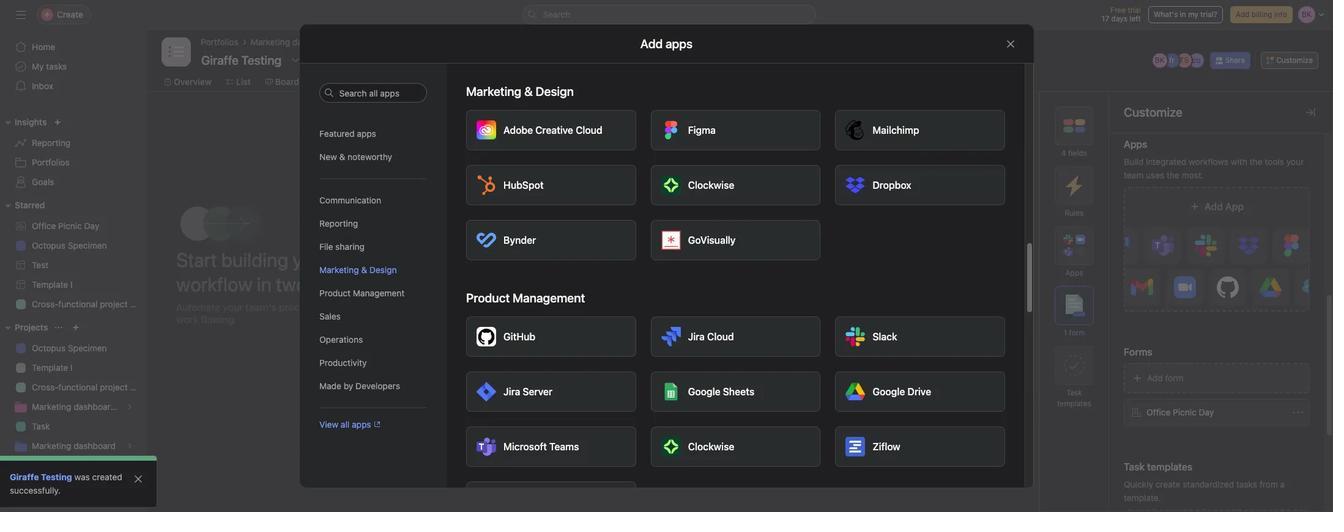 Task type: describe. For each thing, give the bounding box(es) containing it.
what's in my trial?
[[1154, 10, 1218, 19]]

giraffe testing link up teams element
[[7, 457, 140, 476]]

build integrated workflows with the tools your team uses the most.
[[1125, 157, 1305, 181]]

are
[[486, 218, 504, 232]]

templates
[[1058, 400, 1092, 409]]

google drive button
[[835, 372, 1005, 413]]

google drive
[[873, 387, 931, 398]]

plan for 2nd cross-functional project plan link
[[130, 383, 147, 393]]

functional for first cross-functional project plan link from the top of the page
[[58, 299, 98, 310]]

insights element
[[0, 111, 147, 195]]

microsoft teams
[[503, 442, 579, 453]]

govisually button
[[651, 220, 821, 261]]

untitled
[[695, 240, 731, 251]]

overview link
[[164, 75, 212, 89]]

calendar link
[[373, 75, 419, 89]]

Search all apps text field
[[319, 83, 427, 103]]

to inside how are tasks being added to this project?
[[610, 218, 621, 232]]

clockwise image
[[661, 438, 681, 457]]

insights
[[15, 117, 47, 127]]

2 vertical spatial office
[[1147, 408, 1171, 418]]

automate
[[176, 302, 220, 313]]

share
[[1226, 56, 1246, 65]]

productivity button
[[319, 352, 427, 375]]

2 template i link from the top
[[7, 359, 140, 378]]

govisually
[[688, 235, 736, 246]]

developers
[[355, 381, 400, 392]]

& for noteworthy
[[339, 152, 345, 162]]

github
[[503, 332, 535, 343]]

section,
[[786, 297, 814, 306]]

0 horizontal spatial your
[[223, 302, 243, 313]]

clockwise image
[[661, 176, 681, 195]]

create
[[1156, 480, 1181, 490]]

add apps
[[641, 36, 693, 51]]

figma
[[688, 125, 716, 136]]

task link
[[7, 417, 140, 437]]

communication button
[[319, 189, 427, 212]]

product management
[[319, 288, 404, 299]]

1 horizontal spatial portfolios
[[201, 37, 239, 47]]

octopus inside projects element
[[32, 343, 66, 354]]

apps inside "link"
[[352, 420, 371, 430]]

tasks inside "quickly create standardized tasks from a template."
[[1237, 480, 1258, 490]]

inbox
[[32, 81, 53, 91]]

0 vertical spatial marketing dashboard
[[251, 37, 335, 47]]

1 vertical spatial your
[[293, 248, 330, 271]]

search button
[[522, 5, 816, 24]]

1 vertical spatial customize
[[1125, 105, 1183, 119]]

microsoft teams button
[[466, 427, 636, 468]]

picnic inside starred element
[[58, 221, 82, 231]]

add to starred image
[[308, 55, 318, 65]]

reporting button
[[319, 212, 427, 236]]

jira server image
[[477, 383, 496, 402]]

add app
[[1205, 201, 1245, 212]]

marketing dashboards
[[32, 402, 120, 413]]

ziflow image
[[846, 438, 865, 457]]

file
[[319, 242, 333, 252]]

1 vertical spatial testing
[[41, 473, 72, 483]]

assignee
[[734, 335, 769, 346]]

board link
[[266, 75, 299, 89]]

invite
[[34, 492, 56, 502]]

two minutes
[[276, 273, 378, 296]]

calendar
[[383, 77, 419, 87]]

1 vertical spatial the
[[1167, 170, 1180, 181]]

17
[[1102, 14, 1110, 23]]

bynder button
[[466, 220, 636, 261]]

made by developers button
[[319, 375, 427, 399]]

how are tasks being added to this project?
[[459, 218, 621, 249]]

in inside button
[[1181, 10, 1187, 19]]

1 horizontal spatial apps
[[1125, 139, 1148, 150]]

add for add billing info
[[1237, 10, 1250, 19]]

dashboard inside projects element
[[74, 441, 116, 452]]

google drive image
[[846, 383, 865, 402]]

adobe creative cloud image
[[477, 121, 496, 140]]

new & noteworthy button
[[319, 146, 427, 169]]

1 vertical spatial office picnic day
[[1147, 408, 1215, 418]]

office inside forms office picnic day
[[468, 331, 492, 341]]

template inside starred element
[[32, 280, 68, 290]]

google sheets
[[688, 387, 755, 398]]

by
[[344, 381, 353, 392]]

info
[[1275, 10, 1288, 19]]

creative cloud
[[535, 125, 602, 136]]

task templates
[[1125, 462, 1193, 473]]

template i inside projects element
[[32, 363, 73, 373]]

0 vertical spatial the
[[1250, 157, 1263, 167]]

bk
[[1156, 56, 1165, 65]]

marketing & design
[[319, 265, 397, 275]]

project for first cross-functional project plan link from the top of the page
[[100, 299, 128, 310]]

1 vertical spatial giraffe
[[10, 473, 39, 483]]

1 template i link from the top
[[7, 275, 140, 295]]

mailchimp image
[[846, 121, 865, 140]]

set assignee
[[718, 335, 769, 346]]

add form
[[1148, 373, 1184, 384]]

start building your workflow in two minutes automate your team's process and keep work flowing.
[[176, 248, 378, 325]]

view
[[319, 420, 338, 430]]

next button
[[601, 416, 635, 438]]

1
[[1064, 329, 1068, 338]]

picnic inside forms office picnic day
[[494, 331, 518, 341]]

featured apps
[[319, 129, 376, 139]]

i inside projects element
[[70, 363, 73, 373]]

when tasks move to this section, what should happen automatically?
[[697, 297, 859, 317]]

specimen inside starred element
[[68, 241, 107, 251]]

forms for forms
[[1125, 347, 1153, 358]]

add form button
[[1125, 364, 1311, 394]]

cross-functional project plan for 2nd cross-functional project plan link
[[32, 383, 147, 393]]

test link
[[7, 256, 140, 275]]

cross- for 2nd cross-functional project plan link
[[32, 383, 58, 393]]

reporting inside insights element
[[32, 138, 70, 148]]

product management
[[466, 291, 585, 305]]

set assignee button
[[695, 325, 885, 356]]

2 horizontal spatial day
[[1200, 408, 1215, 418]]

giraffe inside projects element
[[32, 461, 59, 471]]

team's
[[246, 302, 277, 313]]

app
[[1226, 201, 1245, 212]]

govisually image
[[661, 231, 681, 250]]

figma button
[[651, 110, 821, 151]]

design
[[369, 265, 397, 275]]

octopus specimen link inside projects element
[[7, 339, 140, 359]]

2 clockwise button from the top
[[651, 427, 821, 468]]

free trial 17 days left
[[1102, 6, 1142, 23]]

hide sidebar image
[[16, 10, 26, 20]]

slack button
[[835, 317, 1005, 357]]

marketing & design button
[[319, 259, 427, 282]]

marketing up board link
[[251, 37, 290, 47]]

marketing up adobe creative cloud image
[[466, 84, 521, 99]]

add app button
[[1120, 187, 1316, 312]]

untitled section button
[[695, 234, 885, 256]]

bynder
[[503, 235, 536, 246]]

start
[[176, 248, 217, 271]]

task for task
[[32, 422, 50, 432]]

0 horizontal spatial apps
[[1066, 269, 1084, 278]]

what's in my trial? button
[[1149, 6, 1224, 23]]

build
[[1125, 157, 1144, 167]]

0 vertical spatial dashboard
[[293, 37, 335, 47]]

with
[[1232, 157, 1248, 167]]

cross- for first cross-functional project plan link from the top of the page
[[32, 299, 58, 310]]

template.
[[1125, 493, 1162, 504]]

was created successfully.
[[10, 473, 122, 496]]

octopus specimen link inside starred element
[[7, 236, 140, 256]]

ziflow button
[[835, 427, 1005, 468]]

my tasks link
[[7, 57, 140, 77]]

share button
[[1211, 52, 1251, 69]]

day inside forms office picnic day
[[520, 331, 535, 341]]

octopus specimen inside starred element
[[32, 241, 107, 251]]

4 fields
[[1062, 149, 1088, 158]]

keep
[[337, 302, 359, 313]]

quickly create standardized tasks from a template.
[[1125, 480, 1286, 504]]

teams element
[[0, 479, 147, 513]]

jira server
[[503, 387, 553, 398]]

github button
[[466, 317, 636, 357]]

add collaborators button
[[695, 363, 885, 394]]



Task type: vqa. For each thing, say whether or not it's contained in the screenshot.
the left Portfolios
yes



Task type: locate. For each thing, give the bounding box(es) containing it.
building
[[221, 248, 289, 271]]

your
[[1287, 157, 1305, 167], [293, 248, 330, 271], [223, 302, 243, 313]]

cross-functional project plan for first cross-functional project plan link from the top of the page
[[32, 299, 147, 310]]

0 horizontal spatial customize
[[1125, 105, 1183, 119]]

1 vertical spatial to
[[762, 297, 769, 306]]

portfolios inside insights element
[[32, 157, 70, 168]]

marketing dashboard up add to starred icon
[[251, 37, 335, 47]]

the down integrated
[[1167, 170, 1180, 181]]

0 horizontal spatial picnic
[[58, 221, 82, 231]]

cross-functional project plan link down test link at the left
[[7, 295, 147, 315]]

2 cross-functional project plan link from the top
[[7, 378, 147, 398]]

office left github
[[468, 331, 492, 341]]

portfolios link inside insights element
[[7, 153, 140, 173]]

automatically?
[[726, 308, 777, 317]]

template inside projects element
[[32, 363, 68, 373]]

0 vertical spatial form
[[1070, 329, 1086, 338]]

task inside projects element
[[32, 422, 50, 432]]

0 horizontal spatial the
[[1167, 170, 1180, 181]]

octopus inside starred element
[[32, 241, 66, 251]]

2 specimen from the top
[[68, 343, 107, 354]]

0 horizontal spatial office picnic day
[[32, 221, 99, 231]]

add billing info
[[1237, 10, 1288, 19]]

noteworthy
[[347, 152, 392, 162]]

1 horizontal spatial reporting
[[319, 219, 358, 229]]

inbox link
[[7, 77, 140, 96]]

cross-functional project plan down test link at the left
[[32, 299, 147, 310]]

tasks inside global 'element'
[[46, 61, 67, 72]]

1 vertical spatial day
[[520, 331, 535, 341]]

octopus down projects
[[32, 343, 66, 354]]

dashboards
[[74, 402, 120, 413]]

cross- up projects
[[32, 299, 58, 310]]

2 template i from the top
[[32, 363, 73, 373]]

starred element
[[0, 195, 147, 317]]

functional up marketing dashboards at the bottom
[[58, 383, 98, 393]]

forms for forms office picnic day
[[445, 306, 467, 316]]

1 horizontal spatial task
[[1067, 389, 1083, 398]]

clockwise button up section on the top of page
[[651, 165, 821, 206]]

google sheets button
[[651, 372, 821, 413]]

specimen up dashboards at bottom left
[[68, 343, 107, 354]]

co
[[1193, 56, 1201, 65]]

1 vertical spatial cross-functional project plan link
[[7, 378, 147, 398]]

and
[[318, 302, 335, 313]]

0 horizontal spatial reporting
[[32, 138, 70, 148]]

add for add collaborators
[[718, 373, 734, 384]]

marketing dashboard inside projects element
[[32, 441, 116, 452]]

from
[[1260, 480, 1279, 490]]

1 project from the top
[[100, 299, 128, 310]]

2 i from the top
[[70, 363, 73, 373]]

starred button
[[0, 198, 45, 213]]

your up the 'two minutes'
[[293, 248, 330, 271]]

2 vertical spatial day
[[1200, 408, 1215, 418]]

add inside "button"
[[1237, 10, 1250, 19]]

1 vertical spatial reporting
[[319, 219, 358, 229]]

jira cloud image
[[661, 328, 681, 347]]

1 horizontal spatial in
[[1181, 10, 1187, 19]]

reporting down insights
[[32, 138, 70, 148]]

2 cross- from the top
[[32, 383, 58, 393]]

1 octopus from the top
[[32, 241, 66, 251]]

form for add form
[[1166, 373, 1184, 384]]

this project?
[[506, 235, 574, 249]]

0 vertical spatial office picnic day button
[[445, 322, 635, 350]]

specimen down office picnic day link on the left top of page
[[68, 241, 107, 251]]

1 plan from the top
[[130, 299, 147, 310]]

1 cross- from the top
[[32, 299, 58, 310]]

office picnic day up test link at the left
[[32, 221, 99, 231]]

0 vertical spatial cross-functional project plan
[[32, 299, 147, 310]]

0 vertical spatial apps
[[1125, 139, 1148, 150]]

& inside "button"
[[361, 265, 367, 275]]

apps inside 'button'
[[357, 129, 376, 139]]

octopus
[[32, 241, 66, 251], [32, 343, 66, 354]]

the right with
[[1250, 157, 1263, 167]]

office picnic day button down the add form button
[[1125, 399, 1311, 427]]

forms office picnic day
[[445, 306, 535, 341]]

0 vertical spatial apps
[[357, 129, 376, 139]]

section
[[733, 240, 767, 251]]

octopus specimen link up test
[[7, 236, 140, 256]]

untitled section
[[695, 240, 767, 251]]

hubspot image
[[477, 176, 496, 195]]

1 horizontal spatial marketing dashboard link
[[251, 36, 335, 49]]

testing up was
[[61, 461, 90, 471]]

projects
[[15, 323, 48, 333]]

specimen inside projects element
[[68, 343, 107, 354]]

1 vertical spatial apps
[[352, 420, 371, 430]]

project up dashboards at bottom left
[[100, 383, 128, 393]]

featured apps button
[[319, 122, 427, 146]]

1 horizontal spatial form
[[1166, 373, 1184, 384]]

0 vertical spatial octopus specimen link
[[7, 236, 140, 256]]

in
[[1181, 10, 1187, 19], [257, 273, 272, 296]]

workflow
[[443, 77, 482, 87]]

2 functional from the top
[[58, 383, 98, 393]]

team
[[1125, 170, 1144, 181]]

& left design
[[361, 265, 367, 275]]

tasks left move
[[720, 297, 738, 306]]

office picnic day button down product management
[[445, 322, 635, 350]]

jira cloud button
[[651, 317, 821, 357]]

1 vertical spatial template i link
[[7, 359, 140, 378]]

day down the add form button
[[1200, 408, 1215, 418]]

new & noteworthy
[[319, 152, 392, 162]]

1 horizontal spatial to
[[762, 297, 769, 306]]

dashboard
[[293, 37, 335, 47], [74, 441, 116, 452]]

dropbox image
[[846, 176, 865, 195]]

view all apps
[[319, 420, 371, 430]]

giraffe testing up 'was created successfully.'
[[32, 461, 90, 471]]

template down test
[[32, 280, 68, 290]]

day up test link at the left
[[84, 221, 99, 231]]

0 vertical spatial octopus
[[32, 241, 66, 251]]

adobe creative cloud button
[[466, 110, 636, 151]]

figma image
[[661, 121, 681, 140]]

2 horizontal spatial your
[[1287, 157, 1305, 167]]

0 vertical spatial clockwise button
[[651, 165, 821, 206]]

0 horizontal spatial form
[[1070, 329, 1086, 338]]

cross-functional project plan up dashboards at bottom left
[[32, 383, 147, 393]]

marketing dashboard link up add to starred icon
[[251, 36, 335, 49]]

0 vertical spatial plan
[[130, 299, 147, 310]]

1 vertical spatial task
[[32, 422, 50, 432]]

0 vertical spatial functional
[[58, 299, 98, 310]]

2 horizontal spatial picnic
[[1174, 408, 1197, 418]]

when
[[697, 297, 718, 306]]

dashboard down task link
[[74, 441, 116, 452]]

0 vertical spatial marketing dashboard link
[[251, 36, 335, 49]]

picnic up test link at the left
[[58, 221, 82, 231]]

2 vertical spatial your
[[223, 302, 243, 313]]

0 horizontal spatial to
[[610, 218, 621, 232]]

clockwise button down google sheets button
[[651, 427, 821, 468]]

1 vertical spatial &
[[361, 265, 367, 275]]

0 vertical spatial office picnic day
[[32, 221, 99, 231]]

tasks up bynder
[[507, 218, 536, 232]]

close image
[[133, 475, 143, 485]]

apps
[[357, 129, 376, 139], [352, 420, 371, 430]]

1 horizontal spatial office picnic day
[[1147, 408, 1215, 418]]

global element
[[0, 30, 147, 103]]

2 octopus specimen link from the top
[[7, 339, 140, 359]]

marketing dashboards link
[[7, 398, 140, 417]]

0 vertical spatial specimen
[[68, 241, 107, 251]]

0 vertical spatial cross-functional project plan link
[[7, 295, 147, 315]]

cross- inside starred element
[[32, 299, 58, 310]]

add for add form
[[1148, 373, 1164, 384]]

0 vertical spatial customize
[[1277, 56, 1314, 65]]

forms
[[445, 306, 467, 316], [1125, 347, 1153, 358]]

1 vertical spatial octopus specimen
[[32, 343, 107, 354]]

& for design
[[361, 265, 367, 275]]

in inside start building your workflow in two minutes automate your team's process and keep work flowing.
[[257, 273, 272, 296]]

0 horizontal spatial task
[[32, 422, 50, 432]]

should
[[835, 297, 859, 306]]

task inside task templates
[[1067, 389, 1083, 398]]

office down add form
[[1147, 408, 1171, 418]]

form inside button
[[1166, 373, 1184, 384]]

search
[[543, 9, 571, 20]]

plan for first cross-functional project plan link from the top of the page
[[130, 299, 147, 310]]

& inside button
[[339, 152, 345, 162]]

plan inside projects element
[[130, 383, 147, 393]]

1 vertical spatial in
[[257, 273, 272, 296]]

0 horizontal spatial portfolios link
[[7, 153, 140, 173]]

reporting up the file sharing
[[319, 219, 358, 229]]

bynder image
[[477, 231, 496, 250]]

office picnic day
[[32, 221, 99, 231], [1147, 408, 1215, 418]]

giraffe testing link up the successfully.
[[10, 473, 72, 483]]

add for add app
[[1205, 201, 1224, 212]]

i
[[70, 280, 73, 290], [70, 363, 73, 373]]

1 vertical spatial project
[[100, 383, 128, 393]]

uses
[[1147, 170, 1165, 181]]

cross- inside projects element
[[32, 383, 58, 393]]

template down projects
[[32, 363, 68, 373]]

portfolios
[[201, 37, 239, 47], [32, 157, 70, 168]]

1 horizontal spatial marketing dashboard
[[251, 37, 335, 47]]

portfolios link up the list link
[[201, 36, 239, 49]]

to left this
[[762, 297, 769, 306]]

office down starred
[[32, 221, 56, 231]]

functional down test link at the left
[[58, 299, 98, 310]]

mailchimp
[[873, 125, 919, 136]]

search list box
[[522, 5, 816, 24]]

picnic down add form
[[1174, 408, 1197, 418]]

portfolios up goals
[[32, 157, 70, 168]]

your right tools in the top of the page
[[1287, 157, 1305, 167]]

apps down the 'rules'
[[1066, 269, 1084, 278]]

workflow link
[[434, 75, 482, 89]]

1 vertical spatial giraffe testing
[[10, 473, 72, 483]]

mailchimp button
[[835, 110, 1005, 151]]

sharing
[[335, 242, 365, 252]]

i down test link at the left
[[70, 280, 73, 290]]

to inside when tasks move to this section, what should happen automatically?
[[762, 297, 769, 306]]

project for 2nd cross-functional project plan link
[[100, 383, 128, 393]]

template i down test
[[32, 280, 73, 290]]

board
[[275, 77, 299, 87]]

marketing down task link
[[32, 441, 71, 452]]

0 horizontal spatial &
[[339, 152, 345, 162]]

customize button
[[1262, 52, 1319, 69]]

apps up noteworthy
[[357, 129, 376, 139]]

octopus specimen
[[32, 241, 107, 251], [32, 343, 107, 354]]

1 octopus specimen link from the top
[[7, 236, 140, 256]]

template i link down test
[[7, 275, 140, 295]]

1 vertical spatial portfolios link
[[7, 153, 140, 173]]

jira cloud
[[688, 332, 734, 343]]

template i up marketing dashboards link
[[32, 363, 73, 373]]

marketing dashboard link up was
[[7, 437, 140, 457]]

1 horizontal spatial your
[[293, 248, 330, 271]]

clockwise right clockwise image
[[688, 442, 735, 453]]

testing inside projects element
[[61, 461, 90, 471]]

day inside starred element
[[84, 221, 99, 231]]

1 vertical spatial office
[[468, 331, 492, 341]]

clockwise for clockwise image
[[688, 442, 735, 453]]

your inside build integrated workflows with the tools your team uses the most.
[[1287, 157, 1305, 167]]

0 horizontal spatial marketing dashboard link
[[7, 437, 140, 457]]

0 vertical spatial to
[[610, 218, 621, 232]]

task
[[1067, 389, 1083, 398], [32, 422, 50, 432]]

functional inside starred element
[[58, 299, 98, 310]]

1 vertical spatial dashboard
[[74, 441, 116, 452]]

1 vertical spatial octopus
[[32, 343, 66, 354]]

1 template from the top
[[32, 280, 68, 290]]

testing up invite
[[41, 473, 72, 483]]

1 functional from the top
[[58, 299, 98, 310]]

marketing dashboard
[[251, 37, 335, 47], [32, 441, 116, 452]]

section
[[695, 221, 722, 230]]

github image
[[477, 328, 496, 347]]

2 template from the top
[[32, 363, 68, 373]]

i up marketing dashboards at the bottom
[[70, 363, 73, 373]]

created
[[92, 473, 122, 483]]

task for task templates
[[1067, 389, 1083, 398]]

2 octopus from the top
[[32, 343, 66, 354]]

list image
[[169, 45, 184, 59]]

ts
[[1180, 56, 1190, 65]]

cross- up marketing dashboards link
[[32, 383, 58, 393]]

clockwise button
[[651, 165, 821, 206], [651, 427, 821, 468]]

2 project from the top
[[100, 383, 128, 393]]

0 horizontal spatial in
[[257, 273, 272, 296]]

marketing inside "button"
[[319, 265, 359, 275]]

tasks right my in the top of the page
[[46, 61, 67, 72]]

apps right all in the bottom left of the page
[[352, 420, 371, 430]]

functional inside projects element
[[58, 383, 98, 393]]

1 vertical spatial clockwise
[[688, 442, 735, 453]]

customize up integrated
[[1125, 105, 1183, 119]]

my
[[32, 61, 44, 72]]

giraffe testing
[[32, 461, 90, 471], [10, 473, 72, 483]]

marketing up task link
[[32, 402, 71, 413]]

octopus specimen down projects
[[32, 343, 107, 354]]

1 clockwise button from the top
[[651, 165, 821, 206]]

tasks left the from
[[1237, 480, 1258, 490]]

project down test link at the left
[[100, 299, 128, 310]]

1 vertical spatial office picnic day button
[[1125, 399, 1311, 427]]

tasks inside how are tasks being added to this project?
[[507, 218, 536, 232]]

picnic down product management
[[494, 331, 518, 341]]

office
[[32, 221, 56, 231], [468, 331, 492, 341], [1147, 408, 1171, 418]]

1 horizontal spatial office picnic day button
[[1125, 399, 1311, 427]]

form for 1 form
[[1070, 329, 1086, 338]]

was
[[74, 473, 90, 483]]

move
[[740, 297, 760, 306]]

specimen
[[68, 241, 107, 251], [68, 343, 107, 354]]

0 vertical spatial testing
[[61, 461, 90, 471]]

2 cross-functional project plan from the top
[[32, 383, 147, 393]]

task up templates
[[1067, 389, 1083, 398]]

clockwise
[[688, 180, 735, 191], [688, 442, 735, 453]]

0 vertical spatial giraffe
[[32, 461, 59, 471]]

octopus specimen link down projects
[[7, 339, 140, 359]]

giraffe testing inside projects element
[[32, 461, 90, 471]]

0 vertical spatial giraffe testing
[[32, 461, 90, 471]]

0 vertical spatial your
[[1287, 157, 1305, 167]]

1 template i from the top
[[32, 280, 73, 290]]

task down marketing dashboards link
[[32, 422, 50, 432]]

portfolios link up goals
[[7, 153, 140, 173]]

& right new at the top of page
[[339, 152, 345, 162]]

cross-functional project plan inside projects element
[[32, 383, 147, 393]]

0 vertical spatial day
[[84, 221, 99, 231]]

i inside starred element
[[70, 280, 73, 290]]

0 horizontal spatial office
[[32, 221, 56, 231]]

google sheets image
[[661, 383, 681, 402]]

home
[[32, 42, 55, 52]]

1 horizontal spatial portfolios link
[[201, 36, 239, 49]]

testing
[[61, 461, 90, 471], [41, 473, 72, 483]]

integrated
[[1147, 157, 1187, 167]]

1 vertical spatial apps
[[1066, 269, 1084, 278]]

1 vertical spatial marketing dashboard
[[32, 441, 116, 452]]

marketing down the file sharing
[[319, 265, 359, 275]]

1 vertical spatial forms
[[1125, 347, 1153, 358]]

apps up build
[[1125, 139, 1148, 150]]

1 cross-functional project plan link from the top
[[7, 295, 147, 315]]

1 specimen from the top
[[68, 241, 107, 251]]

& design
[[524, 84, 574, 99]]

office inside starred element
[[32, 221, 56, 231]]

cross-functional project plan link up marketing dashboards at the bottom
[[7, 378, 147, 398]]

my
[[1189, 10, 1199, 19]]

1 horizontal spatial customize
[[1277, 56, 1314, 65]]

dashboard
[[521, 77, 565, 87]]

0 vertical spatial portfolios link
[[201, 36, 239, 49]]

reporting inside button
[[319, 219, 358, 229]]

dashboard up add to starred icon
[[293, 37, 335, 47]]

to right added
[[610, 218, 621, 232]]

1 vertical spatial template
[[32, 363, 68, 373]]

add collaborators
[[718, 373, 788, 384]]

1 cross-functional project plan from the top
[[32, 299, 147, 310]]

0 horizontal spatial dashboard
[[74, 441, 116, 452]]

made
[[319, 381, 341, 392]]

customize
[[1277, 56, 1314, 65], [1125, 105, 1183, 119]]

projects element
[[0, 317, 147, 479]]

tasks inside when tasks move to this section, what should happen automatically?
[[720, 297, 738, 306]]

microsoft teams image
[[477, 438, 496, 457]]

customize inside dropdown button
[[1277, 56, 1314, 65]]

1 vertical spatial marketing dashboard link
[[7, 437, 140, 457]]

slack image
[[846, 328, 865, 347]]

projects button
[[0, 321, 48, 335]]

clockwise up section on the top of page
[[688, 180, 735, 191]]

0 vertical spatial in
[[1181, 10, 1187, 19]]

project inside starred element
[[100, 299, 128, 310]]

1 clockwise from the top
[[688, 180, 735, 191]]

1 horizontal spatial &
[[361, 265, 367, 275]]

process
[[279, 302, 315, 313]]

1 vertical spatial plan
[[130, 383, 147, 393]]

1 vertical spatial cross-
[[32, 383, 58, 393]]

forms inside forms office picnic day
[[445, 306, 467, 316]]

0 vertical spatial template
[[32, 280, 68, 290]]

0 horizontal spatial forms
[[445, 306, 467, 316]]

2 vertical spatial picnic
[[1174, 408, 1197, 418]]

2 octopus specimen from the top
[[32, 343, 107, 354]]

1 vertical spatial cross-functional project plan
[[32, 383, 147, 393]]

in up team's on the bottom left of page
[[257, 273, 272, 296]]

day down product management
[[520, 331, 535, 341]]

office picnic day down add form
[[1147, 408, 1215, 418]]

1 horizontal spatial the
[[1250, 157, 1263, 167]]

dashboard link
[[511, 75, 565, 89]]

giraffe testing up the successfully.
[[10, 473, 72, 483]]

close this dialog image
[[1006, 39, 1016, 49]]

octopus up test
[[32, 241, 66, 251]]

functional for 2nd cross-functional project plan link
[[58, 383, 98, 393]]

0 horizontal spatial marketing dashboard
[[32, 441, 116, 452]]

marketing dashboard down task link
[[32, 441, 116, 452]]

0 vertical spatial forms
[[445, 306, 467, 316]]

0 vertical spatial task
[[1067, 389, 1083, 398]]

communication
[[319, 195, 381, 206]]

standardized
[[1183, 480, 1235, 490]]

1 horizontal spatial day
[[520, 331, 535, 341]]

office picnic day inside starred element
[[32, 221, 99, 231]]

clockwise for clockwise icon
[[688, 180, 735, 191]]

1 vertical spatial clockwise button
[[651, 427, 821, 468]]

in left my
[[1181, 10, 1187, 19]]

0 vertical spatial project
[[100, 299, 128, 310]]

home link
[[7, 37, 140, 57]]

octopus specimen inside projects element
[[32, 343, 107, 354]]

product management button
[[319, 282, 427, 305]]

plan inside starred element
[[130, 299, 147, 310]]

insights button
[[0, 115, 47, 130]]

quickly
[[1125, 480, 1154, 490]]

2 clockwise from the top
[[688, 442, 735, 453]]

portfolios up the list link
[[201, 37, 239, 47]]

1 i from the top
[[70, 280, 73, 290]]

template i link up marketing dashboards at the bottom
[[7, 359, 140, 378]]

2 plan from the top
[[130, 383, 147, 393]]

your left team's on the bottom left of page
[[223, 302, 243, 313]]

what's
[[1154, 10, 1179, 19]]

hubspot button
[[466, 165, 636, 206]]

cross-functional project plan inside starred element
[[32, 299, 147, 310]]

0 vertical spatial i
[[70, 280, 73, 290]]

octopus specimen down office picnic day link on the left top of page
[[32, 241, 107, 251]]

template i inside starred element
[[32, 280, 73, 290]]

1 horizontal spatial picnic
[[494, 331, 518, 341]]

customize down info
[[1277, 56, 1314, 65]]

close details image
[[1306, 108, 1316, 118]]

None text field
[[198, 49, 285, 71]]

1 octopus specimen from the top
[[32, 241, 107, 251]]



